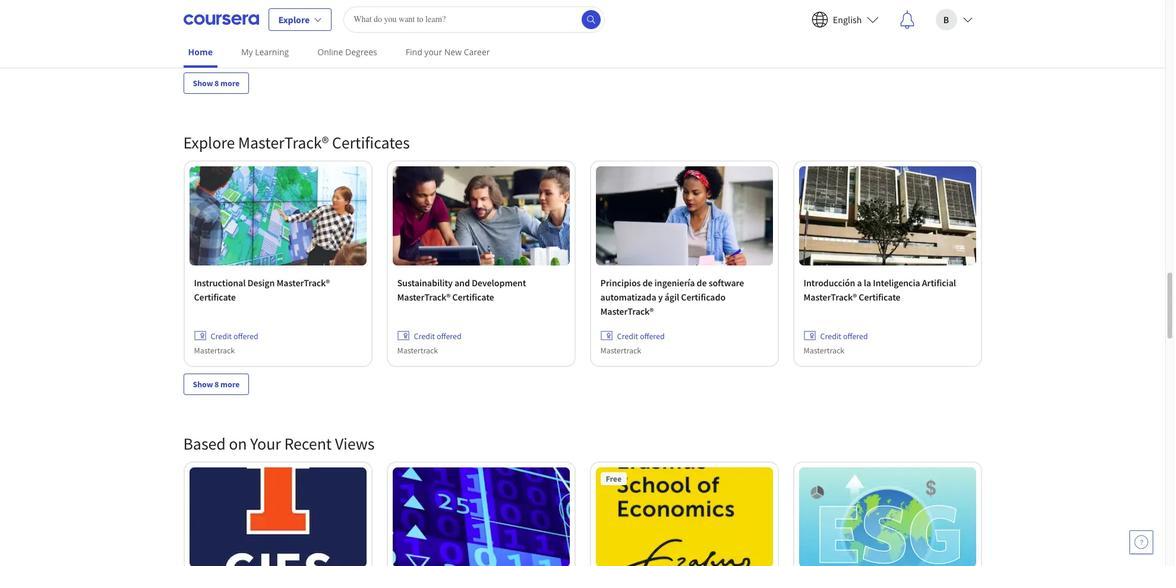Task type: locate. For each thing, give the bounding box(es) containing it.
mastertrack® inside instructional design mastertrack® certificate
[[277, 277, 330, 289]]

4 mastertrack from the left
[[804, 345, 845, 356]]

and left the development
[[455, 277, 470, 289]]

m&a,
[[333, 1, 354, 13]]

venture
[[272, 15, 303, 27]]

de up certificado
[[697, 277, 707, 289]]

credit for principios de ingeniería de software automatizada y ágil certificado mastertrack®
[[617, 331, 639, 341]]

credit offered for sustainability
[[414, 331, 462, 341]]

principios de ingeniería de software automatizada y ágil certificado mastertrack®
[[601, 277, 744, 317]]

principios
[[601, 277, 641, 289]]

credit offered down 'sustainability and development mastertrack® certificate'
[[414, 331, 462, 341]]

mastertrack®
[[238, 132, 329, 153], [277, 277, 330, 289], [397, 291, 451, 303], [804, 291, 857, 303], [601, 305, 654, 317]]

show 8 more button inside explore with a coursera plus subscription collection element
[[183, 72, 249, 94]]

2 certificate from the left
[[453, 291, 494, 303]]

and
[[275, 1, 291, 13], [431, 1, 447, 13], [841, 1, 857, 13], [254, 15, 270, 27], [455, 277, 470, 289]]

offered down y
[[640, 331, 665, 341]]

credit offered for principios
[[617, 331, 665, 341]]

0 vertical spatial more
[[221, 78, 240, 88]]

advanced valuation and strategy - m&a, private equity, and venture capital
[[194, 1, 354, 27]]

show 8 more inside explore with a coursera plus subscription collection element
[[193, 78, 240, 88]]

1 show 8 more button from the top
[[183, 72, 249, 94]]

0 vertical spatial show 8 more
[[193, 78, 240, 88]]

3 certificate from the left
[[859, 291, 901, 303]]

1 show from the top
[[193, 78, 213, 88]]

instructional
[[194, 277, 246, 289]]

0 vertical spatial show
[[193, 78, 213, 88]]

credit
[[211, 331, 232, 341], [414, 331, 435, 341], [617, 331, 639, 341], [821, 331, 842, 341]]

None search field
[[344, 6, 605, 32]]

credit for sustainability and development mastertrack® certificate
[[414, 331, 435, 341]]

equity,
[[224, 15, 253, 27]]

offered for design
[[234, 331, 258, 341]]

a
[[858, 277, 862, 289]]

1 certificate from the left
[[194, 291, 236, 303]]

certificate down the development
[[453, 291, 494, 303]]

modeling for discounted cash flow modeling
[[691, 1, 728, 13]]

1 horizontal spatial explore
[[279, 13, 310, 25]]

2 mastertrack from the left
[[397, 345, 438, 356]]

0 vertical spatial 8
[[215, 78, 219, 88]]

2 credit offered from the left
[[414, 331, 462, 341]]

de up the automatizada
[[643, 277, 653, 289]]

ingeniería
[[655, 277, 695, 289]]

certificate down la at the right of page
[[859, 291, 901, 303]]

3 credit from the left
[[617, 331, 639, 341]]

acquisitions
[[449, 1, 498, 13]]

3 mastertrack from the left
[[601, 345, 642, 356]]

credit down introducción
[[821, 331, 842, 341]]

mergers
[[397, 1, 430, 13]]

0 horizontal spatial modeling
[[691, 1, 728, 13]]

0 horizontal spatial certificate
[[194, 291, 236, 303]]

1 vertical spatial 8
[[215, 380, 219, 390]]

1 modeling from the left
[[691, 1, 728, 13]]

financial
[[859, 1, 895, 13]]

based on your recent views collection element
[[176, 415, 990, 567]]

b button
[[926, 0, 982, 38]]

1 vertical spatial show 8 more
[[193, 380, 240, 390]]

show inside explore mastertrack® certificates collection element
[[193, 380, 213, 390]]

1 show 8 more from the top
[[193, 78, 240, 88]]

recent
[[284, 434, 332, 455]]

mastertrack for introducción a la inteligencia artificial mastertrack® certificate
[[804, 345, 845, 356]]

offered down instructional design mastertrack® certificate
[[234, 331, 258, 341]]

modeling
[[691, 1, 728, 13], [897, 1, 935, 13]]

modeling inside business and financial modeling link
[[897, 1, 935, 13]]

flow
[[669, 1, 689, 13]]

and inside 'sustainability and development mastertrack® certificate'
[[455, 277, 470, 289]]

2 8 from the top
[[215, 380, 219, 390]]

explore
[[279, 13, 310, 25], [183, 132, 235, 153]]

1 vertical spatial show 8 more button
[[183, 374, 249, 396]]

show 8 more button
[[183, 72, 249, 94], [183, 374, 249, 396]]

2 de from the left
[[697, 277, 707, 289]]

1 offered from the left
[[234, 331, 258, 341]]

2 show 8 more from the top
[[193, 380, 240, 390]]

credit offered for instructional
[[211, 331, 258, 341]]

your
[[250, 434, 281, 455]]

views
[[335, 434, 375, 455]]

1 credit from the left
[[211, 331, 232, 341]]

mastertrack for instructional design mastertrack® certificate
[[194, 345, 235, 356]]

and down valuation
[[254, 15, 270, 27]]

capital
[[305, 15, 334, 27]]

4 offered from the left
[[844, 331, 868, 341]]

2 show 8 more button from the top
[[183, 374, 249, 396]]

my
[[241, 46, 253, 58]]

1 vertical spatial show
[[193, 380, 213, 390]]

certificates
[[332, 132, 410, 153]]

credit offered for introducción
[[821, 331, 868, 341]]

modeling inside 'discounted cash flow modeling' link
[[691, 1, 728, 13]]

modeling for business and financial modeling
[[897, 1, 935, 13]]

2 more from the top
[[221, 380, 240, 390]]

ágil
[[665, 291, 680, 303]]

1 horizontal spatial modeling
[[897, 1, 935, 13]]

1 vertical spatial explore
[[183, 132, 235, 153]]

home link
[[183, 39, 218, 68]]

credit down instructional
[[211, 331, 232, 341]]

3 offered from the left
[[640, 331, 665, 341]]

credit down sustainability
[[414, 331, 435, 341]]

4 credit from the left
[[821, 331, 842, 341]]

explore inside explore dropdown button
[[279, 13, 310, 25]]

cash
[[648, 1, 668, 13]]

find your new career
[[406, 46, 490, 58]]

2 offered from the left
[[437, 331, 462, 341]]

show
[[193, 78, 213, 88], [193, 380, 213, 390]]

introducción a la inteligencia artificial mastertrack® certificate
[[804, 277, 957, 303]]

show 8 more
[[193, 78, 240, 88], [193, 380, 240, 390]]

1 credit offered from the left
[[211, 331, 258, 341]]

2 horizontal spatial certificate
[[859, 291, 901, 303]]

more
[[221, 78, 240, 88], [221, 380, 240, 390]]

2 show from the top
[[193, 380, 213, 390]]

1 mastertrack from the left
[[194, 345, 235, 356]]

1 horizontal spatial de
[[697, 277, 707, 289]]

and for business and financial modeling
[[841, 1, 857, 13]]

1 8 from the top
[[215, 78, 219, 88]]

coursera image
[[183, 10, 259, 29]]

automatizada
[[601, 291, 657, 303]]

offered down introducción a la inteligencia artificial mastertrack® certificate
[[844, 331, 868, 341]]

0 horizontal spatial de
[[643, 277, 653, 289]]

offered for de
[[640, 331, 665, 341]]

explore for explore mastertrack® certificates
[[183, 132, 235, 153]]

1 vertical spatial more
[[221, 380, 240, 390]]

credit offered down instructional design mastertrack® certificate
[[211, 331, 258, 341]]

modeling right flow
[[691, 1, 728, 13]]

explore for explore
[[279, 13, 310, 25]]

2 modeling from the left
[[897, 1, 935, 13]]

explore inside explore mastertrack® certificates collection element
[[183, 132, 235, 153]]

mastertrack
[[194, 345, 235, 356], [397, 345, 438, 356], [601, 345, 642, 356], [804, 345, 845, 356]]

explore mastertrack® certificates
[[183, 132, 410, 153]]

course
[[194, 43, 218, 54]]

8
[[215, 78, 219, 88], [215, 380, 219, 390]]

modeling right the financial
[[897, 1, 935, 13]]

and up english
[[841, 1, 857, 13]]

offered
[[234, 331, 258, 341], [437, 331, 462, 341], [640, 331, 665, 341], [844, 331, 868, 341]]

instructional design mastertrack® certificate
[[194, 277, 330, 303]]

business and financial modeling link
[[804, 0, 972, 14]]

offered down 'sustainability and development mastertrack® certificate'
[[437, 331, 462, 341]]

business and financial modeling
[[804, 1, 935, 13]]

certificate
[[194, 291, 236, 303], [453, 291, 494, 303], [859, 291, 901, 303]]

credit offered down introducción
[[821, 331, 868, 341]]

2 credit from the left
[[414, 331, 435, 341]]

3 credit offered from the left
[[617, 331, 665, 341]]

What do you want to learn? text field
[[344, 6, 605, 32]]

de
[[643, 277, 653, 289], [697, 277, 707, 289]]

8 inside explore with a coursera plus subscription collection element
[[215, 78, 219, 88]]

mastertrack for sustainability and development mastertrack® certificate
[[397, 345, 438, 356]]

1 more from the top
[[221, 78, 240, 88]]

1 horizontal spatial certificate
[[453, 291, 494, 303]]

inteligencia
[[873, 277, 921, 289]]

and right mergers
[[431, 1, 447, 13]]

0 vertical spatial show 8 more button
[[183, 72, 249, 94]]

0 horizontal spatial explore
[[183, 132, 235, 153]]

sustainability and development mastertrack® certificate link
[[397, 275, 565, 304]]

new
[[445, 46, 462, 58]]

certificate down instructional
[[194, 291, 236, 303]]

4 credit offered from the left
[[821, 331, 868, 341]]

credit offered down the automatizada
[[617, 331, 665, 341]]

show inside explore with a coursera plus subscription collection element
[[193, 78, 213, 88]]

explore with a coursera plus subscription collection element
[[176, 0, 990, 113]]

credit offered
[[211, 331, 258, 341], [414, 331, 462, 341], [617, 331, 665, 341], [821, 331, 868, 341]]

0 vertical spatial explore
[[279, 13, 310, 25]]

show 8 more button inside explore mastertrack® certificates collection element
[[183, 374, 249, 396]]

discounted cash flow modeling
[[601, 1, 728, 13]]

more inside explore with a coursera plus subscription collection element
[[221, 78, 240, 88]]

and for mergers and acquisitions
[[431, 1, 447, 13]]

credit down the automatizada
[[617, 331, 639, 341]]



Task type: vqa. For each thing, say whether or not it's contained in the screenshot.
Ruby Anderson popup button
no



Task type: describe. For each thing, give the bounding box(es) containing it.
offered for and
[[437, 331, 462, 341]]

show 8 more inside explore mastertrack® certificates collection element
[[193, 380, 240, 390]]

certificate inside instructional design mastertrack® certificate
[[194, 291, 236, 303]]

mastertrack for principios de ingeniería de software automatizada y ágil certificado mastertrack®
[[601, 345, 642, 356]]

offered for a
[[844, 331, 868, 341]]

mergers and acquisitions
[[397, 1, 498, 13]]

based on your recent views
[[183, 434, 375, 455]]

online degrees
[[318, 46, 377, 58]]

my learning link
[[237, 39, 294, 65]]

my learning
[[241, 46, 289, 58]]

principios de ingeniería de software automatizada y ágil certificado mastertrack® link
[[601, 275, 768, 318]]

private
[[194, 15, 223, 27]]

-
[[328, 1, 331, 13]]

artificial
[[922, 277, 957, 289]]

8 inside explore mastertrack® certificates collection element
[[215, 380, 219, 390]]

discounted
[[601, 1, 646, 13]]

sustainability
[[397, 277, 453, 289]]

sustainability and development mastertrack® certificate
[[397, 277, 526, 303]]

y
[[658, 291, 663, 303]]

online degrees link
[[313, 39, 382, 65]]

specialization
[[397, 43, 446, 54]]

certificado
[[681, 291, 726, 303]]

business
[[804, 1, 839, 13]]

english button
[[802, 0, 888, 38]]

credit for introducción a la inteligencia artificial mastertrack® certificate
[[821, 331, 842, 341]]

software
[[709, 277, 744, 289]]

learning
[[255, 46, 289, 58]]

mastertrack® inside 'sustainability and development mastertrack® certificate'
[[397, 291, 451, 303]]

certificate inside 'sustainability and development mastertrack® certificate'
[[453, 291, 494, 303]]

and up "venture"
[[275, 1, 291, 13]]

find
[[406, 46, 423, 58]]

home
[[188, 46, 213, 58]]

1 de from the left
[[643, 277, 653, 289]]

help center image
[[1135, 536, 1149, 550]]

online
[[318, 46, 343, 58]]

development
[[472, 277, 526, 289]]

b
[[944, 13, 950, 25]]

degrees
[[345, 46, 377, 58]]

more inside explore mastertrack® certificates collection element
[[221, 380, 240, 390]]

mastertrack® inside introducción a la inteligencia artificial mastertrack® certificate
[[804, 291, 857, 303]]

advanced
[[194, 1, 233, 13]]

introducción a la inteligencia artificial mastertrack® certificate link
[[804, 275, 972, 304]]

introducción
[[804, 277, 856, 289]]

advanced valuation and strategy - m&a, private equity, and venture capital link
[[194, 0, 362, 28]]

mergers and acquisitions link
[[397, 0, 565, 14]]

certificate inside introducción a la inteligencia artificial mastertrack® certificate
[[859, 291, 901, 303]]

on
[[229, 434, 247, 455]]

career
[[464, 46, 490, 58]]

based
[[183, 434, 226, 455]]

your
[[425, 46, 442, 58]]

valuation
[[235, 1, 274, 13]]

english
[[833, 13, 862, 25]]

find your new career link
[[401, 39, 495, 65]]

instructional design mastertrack® certificate link
[[194, 275, 362, 304]]

strategy
[[293, 1, 326, 13]]

la
[[864, 277, 872, 289]]

discounted cash flow modeling link
[[601, 0, 768, 14]]

free
[[606, 474, 622, 485]]

design
[[248, 277, 275, 289]]

and for sustainability and development mastertrack® certificate
[[455, 277, 470, 289]]

mastertrack® inside principios de ingeniería de software automatizada y ágil certificado mastertrack®
[[601, 305, 654, 317]]

explore button
[[268, 8, 332, 31]]

credit for instructional design mastertrack® certificate
[[211, 331, 232, 341]]

explore mastertrack® certificates collection element
[[176, 113, 990, 415]]



